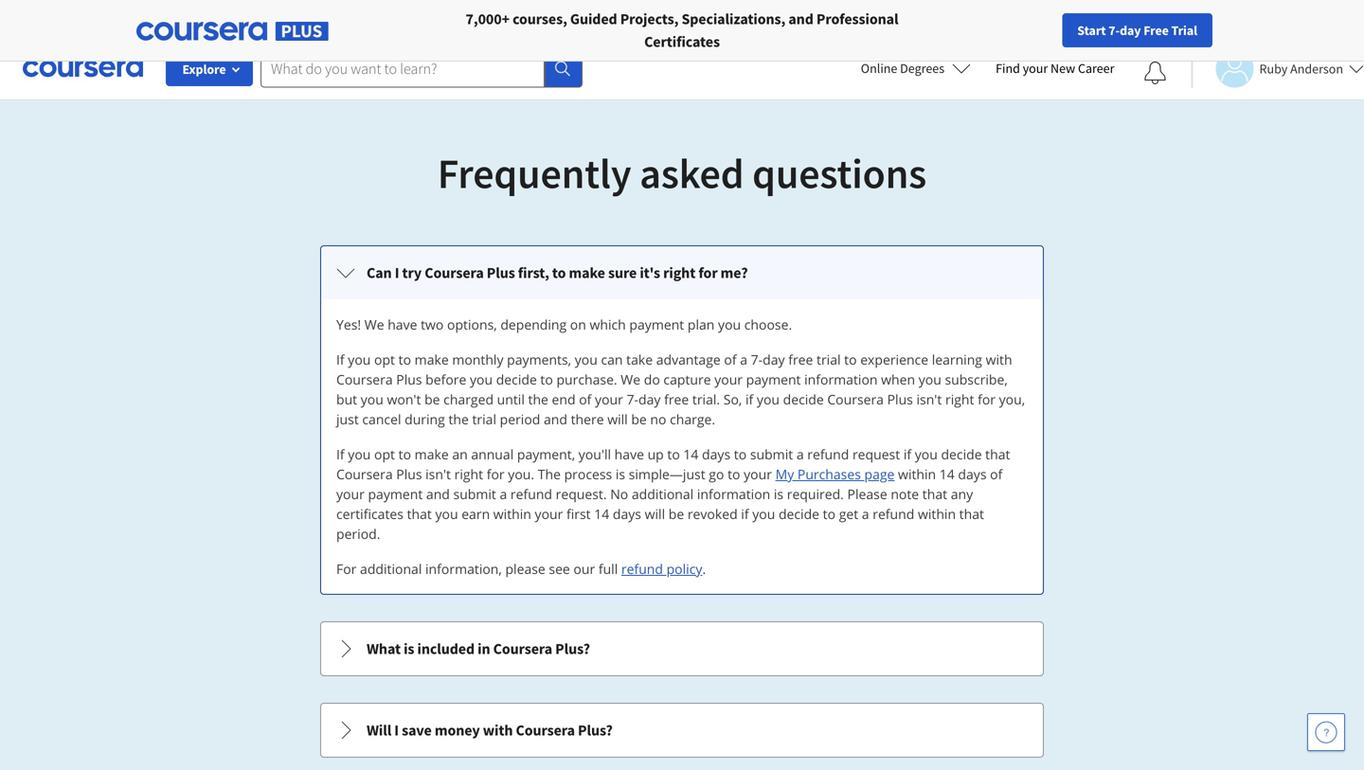 Task type: locate. For each thing, give the bounding box(es) containing it.
0 vertical spatial make
[[569, 263, 605, 282]]

new
[[1051, 60, 1075, 77]]

and inside if you opt to make monthly payments, you can take advantage of a 7-day free trial to experience learning with coursera plus before you decide to purchase. we do capture your payment information when you subscribe, but you won't be charged until the end of your 7-day free trial. so, if you decide coursera plus isn't right for you, just cancel during the trial period and there will be no charge.
[[544, 410, 567, 428]]

1 horizontal spatial for
[[280, 9, 301, 28]]

you
[[718, 315, 741, 333], [348, 351, 371, 369], [575, 351, 598, 369], [470, 370, 493, 388], [919, 370, 942, 388], [361, 390, 384, 408], [757, 390, 780, 408], [348, 445, 371, 463], [915, 445, 938, 463], [435, 505, 458, 523], [752, 505, 775, 523]]

for left me? at the top right of page
[[699, 263, 718, 282]]

payment
[[629, 315, 684, 333], [746, 370, 801, 388], [368, 485, 423, 503]]

if inside if you opt to make an annual payment, you'll have up to 14 days to submit a refund request if you decide that coursera plus isn't right for you. the process is simple—just go to your
[[904, 445, 911, 463]]

with inside dropdown button
[[483, 721, 513, 740]]

opt inside if you opt to make an annual payment, you'll have up to 14 days to submit a refund request if you decide that coursera plus isn't right for you. the process is simple—just go to your
[[374, 445, 395, 463]]

What do you want to learn? text field
[[261, 50, 545, 88]]

coursera inside 'dropdown button'
[[425, 263, 484, 282]]

1 vertical spatial 14
[[940, 465, 955, 483]]

refund down the "you."
[[511, 485, 552, 503]]

will right there
[[607, 410, 628, 428]]

2 vertical spatial 14
[[594, 505, 609, 523]]

2 vertical spatial for
[[487, 465, 505, 483]]

annual
[[471, 445, 514, 463]]

the
[[538, 465, 561, 483]]

0 horizontal spatial additional
[[360, 560, 422, 578]]

for down period.
[[336, 560, 357, 578]]

take
[[626, 351, 653, 369]]

14 up any
[[940, 465, 955, 483]]

have left two
[[388, 315, 417, 333]]

2 horizontal spatial 7-
[[1109, 22, 1120, 39]]

2 horizontal spatial payment
[[746, 370, 801, 388]]

refund
[[807, 445, 849, 463], [511, 485, 552, 503], [873, 505, 915, 523], [621, 560, 663, 578]]

0 horizontal spatial of
[[579, 390, 592, 408]]

submit up "my" at the right of the page
[[750, 445, 793, 463]]

i inside 'dropdown button'
[[395, 263, 399, 282]]

2 vertical spatial is
[[404, 639, 414, 658]]

if for if you opt to make an annual payment, you'll have up to 14 days to submit a refund request if you decide that coursera plus isn't right for you. the process is simple—just go to your
[[336, 445, 345, 463]]

1 vertical spatial days
[[958, 465, 987, 483]]

of inside within 14 days of your payment and submit a refund request. no additional information is required. please note that any certificates that you earn within your first 14 days will be revoked if you decide to get a refund within that period.
[[990, 465, 1003, 483]]

we right yes! on the left of page
[[365, 315, 384, 333]]

make for payments,
[[415, 351, 449, 369]]

opt for before
[[374, 351, 395, 369]]

the down the charged
[[449, 410, 469, 428]]

governments
[[430, 9, 518, 28]]

2 horizontal spatial day
[[1120, 22, 1141, 39]]

2 vertical spatial if
[[741, 505, 749, 523]]

opt down cancel
[[374, 445, 395, 463]]

for down annual
[[487, 465, 505, 483]]

yes!
[[336, 315, 361, 333]]

opt inside if you opt to make monthly payments, you can take advantage of a 7-day free trial to experience learning with coursera plus before you decide to purchase. we do capture your payment information when you subscribe, but you won't be charged until the end of your 7-day free trial. so, if you decide coursera plus isn't right for you, just cancel during the trial period and there will be no charge.
[[374, 351, 395, 369]]

2 vertical spatial and
[[426, 485, 450, 503]]

2 if from the top
[[336, 445, 345, 463]]

0 vertical spatial and
[[789, 9, 814, 28]]

what
[[367, 639, 401, 658]]

free
[[1144, 22, 1169, 39]]

i inside dropdown button
[[394, 721, 399, 740]]

me?
[[721, 263, 748, 282]]

1 vertical spatial of
[[579, 390, 592, 408]]

right inside if you opt to make monthly payments, you can take advantage of a 7-day free trial to experience learning with coursera plus before you decide to purchase. we do capture your payment information when you subscribe, but you won't be charged until the end of your 7-day free trial. so, if you decide coursera plus isn't right for you, just cancel during the trial period and there will be no charge.
[[945, 390, 974, 408]]

that down any
[[959, 505, 984, 523]]

show notifications image
[[1144, 62, 1167, 84]]

1 vertical spatial and
[[544, 410, 567, 428]]

your up there
[[595, 390, 623, 408]]

right down subscribe,
[[945, 390, 974, 408]]

0 vertical spatial plus?
[[555, 639, 590, 658]]

2 horizontal spatial for
[[978, 390, 996, 408]]

1 i from the top
[[395, 263, 399, 282]]

make left sure
[[569, 263, 605, 282]]

decide down the required.
[[779, 505, 820, 523]]

0 vertical spatial free
[[788, 351, 813, 369]]

banner navigation
[[15, 0, 533, 38]]

additional down simple—just
[[632, 485, 694, 503]]

and down the during
[[426, 485, 450, 503]]

plus
[[487, 263, 515, 282], [396, 370, 422, 388], [887, 390, 913, 408], [396, 465, 422, 483]]

have left "up"
[[615, 445, 644, 463]]

in
[[478, 639, 490, 658]]

decide
[[496, 370, 537, 388], [783, 390, 824, 408], [941, 445, 982, 463], [779, 505, 820, 523]]

day inside button
[[1120, 22, 1141, 39]]

coursera up but
[[336, 370, 393, 388]]

our
[[574, 560, 595, 578]]

1 vertical spatial opt
[[374, 445, 395, 463]]

2 i from the top
[[394, 721, 399, 740]]

if inside if you opt to make an annual payment, you'll have up to 14 days to submit a refund request if you decide that coursera plus isn't right for you. the process is simple—just go to your
[[336, 445, 345, 463]]

7,000+ courses, guided projects, specializations, and professional certificates
[[466, 9, 899, 51]]

that right certificates
[[407, 505, 432, 523]]

1 horizontal spatial is
[[616, 465, 625, 483]]

for additional information, please see our full refund policy .
[[336, 560, 706, 578]]

1 vertical spatial if
[[904, 445, 911, 463]]

right down an
[[454, 465, 483, 483]]

0 vertical spatial we
[[365, 315, 384, 333]]

0 horizontal spatial day
[[639, 390, 661, 408]]

professional
[[817, 9, 899, 28]]

payment up the take
[[629, 315, 684, 333]]

plan
[[688, 315, 715, 333]]

1 vertical spatial for
[[978, 390, 996, 408]]

if down just
[[336, 445, 345, 463]]

2 opt from the top
[[374, 445, 395, 463]]

plus down when
[[887, 390, 913, 408]]

days up any
[[958, 465, 987, 483]]

2 vertical spatial make
[[415, 445, 449, 463]]

0 vertical spatial with
[[986, 351, 1012, 369]]

advantage
[[656, 351, 721, 369]]

isn't down learning
[[917, 390, 942, 408]]

charge.
[[670, 410, 715, 428]]

i
[[395, 263, 399, 282], [394, 721, 399, 740]]

if right so,
[[746, 390, 753, 408]]

the left "end"
[[528, 390, 548, 408]]

and down "end"
[[544, 410, 567, 428]]

trial
[[1171, 22, 1197, 39]]

coursera right "in"
[[493, 639, 552, 658]]

coursera
[[425, 263, 484, 282], [336, 370, 393, 388], [827, 390, 884, 408], [336, 465, 393, 483], [493, 639, 552, 658], [516, 721, 575, 740]]

14 up simple—just
[[683, 445, 699, 463]]

make inside if you opt to make monthly payments, you can take advantage of a 7-day free trial to experience learning with coursera plus before you decide to purchase. we do capture your payment information when you subscribe, but you won't be charged until the end of your 7-day free trial. so, if you decide coursera plus isn't right for you, just cancel during the trial period and there will be no charge.
[[415, 351, 449, 369]]

businesses
[[180, 9, 250, 28]]

coursera right 'money'
[[516, 721, 575, 740]]

1 vertical spatial with
[[483, 721, 513, 740]]

1 vertical spatial plus?
[[578, 721, 613, 740]]

1 vertical spatial day
[[763, 351, 785, 369]]

required.
[[787, 485, 844, 503]]

a
[[740, 351, 747, 369], [797, 445, 804, 463], [500, 485, 507, 503], [862, 505, 869, 523]]

1 horizontal spatial free
[[788, 351, 813, 369]]

0 horizontal spatial days
[[613, 505, 641, 523]]

with inside if you opt to make monthly payments, you can take advantage of a 7-day free trial to experience learning with coursera plus before you decide to purchase. we do capture your payment information when you subscribe, but you won't be charged until the end of your 7-day free trial. so, if you decide coursera plus isn't right for you, just cancel during the trial period and there will be no charge.
[[986, 351, 1012, 369]]

universities
[[304, 9, 378, 28]]

0 vertical spatial if
[[746, 390, 753, 408]]

that down the you,
[[985, 445, 1010, 463]]

refund inside if you opt to make an annual payment, you'll have up to 14 days to submit a refund request if you decide that coursera plus isn't right for you. the process is simple—just go to your
[[807, 445, 849, 463]]

if inside if you opt to make monthly payments, you can take advantage of a 7-day free trial to experience learning with coursera plus before you decide to purchase. we do capture your payment information when you subscribe, but you won't be charged until the end of your 7-day free trial. so, if you decide coursera plus isn't right for you, just cancel during the trial period and there will be no charge.
[[336, 351, 345, 369]]

0 vertical spatial information
[[804, 370, 878, 388]]

be up the during
[[425, 390, 440, 408]]

full
[[599, 560, 618, 578]]

7- down the take
[[627, 390, 639, 408]]

start
[[1077, 22, 1106, 39]]

just
[[336, 410, 359, 428]]

of
[[724, 351, 737, 369], [579, 390, 592, 408], [990, 465, 1003, 483]]

plus left first,
[[487, 263, 515, 282]]

and inside 7,000+ courses, guided projects, specializations, and professional certificates
[[789, 9, 814, 28]]

1 vertical spatial have
[[615, 445, 644, 463]]

charged
[[444, 390, 494, 408]]

None search field
[[261, 50, 583, 88]]

for
[[699, 263, 718, 282], [978, 390, 996, 408], [487, 465, 505, 483]]

refund down note
[[873, 505, 915, 523]]

1 horizontal spatial we
[[621, 370, 641, 388]]

information,
[[425, 560, 502, 578]]

to
[[552, 263, 566, 282], [398, 351, 411, 369], [844, 351, 857, 369], [540, 370, 553, 388], [398, 445, 411, 463], [667, 445, 680, 463], [734, 445, 747, 463], [728, 465, 740, 483], [823, 505, 836, 523]]

2 vertical spatial right
[[454, 465, 483, 483]]

submit inside if you opt to make an annual payment, you'll have up to 14 days to submit a refund request if you decide that coursera plus isn't right for you. the process is simple—just go to your
[[750, 445, 793, 463]]

if right "request"
[[904, 445, 911, 463]]

subscribe,
[[945, 370, 1008, 388]]

your inside if you opt to make an annual payment, you'll have up to 14 days to submit a refund request if you decide that coursera plus isn't right for you. the process is simple—just go to your
[[744, 465, 772, 483]]

explore button
[[166, 52, 253, 86]]

within 14 days of your payment and submit a refund request. no additional information is required. please note that any certificates that you earn within your first 14 days will be revoked if you decide to get a refund within that period.
[[336, 465, 1003, 543]]

be left revoked
[[669, 505, 684, 523]]

refund up "purchases"
[[807, 445, 849, 463]]

we inside if you opt to make monthly payments, you can take advantage of a 7-day free trial to experience learning with coursera plus before you decide to purchase. we do capture your payment information when you subscribe, but you won't be charged until the end of your 7-day free trial. so, if you decide coursera plus isn't right for you, just cancel during the trial period and there will be no charge.
[[621, 370, 641, 388]]

during
[[405, 410, 445, 428]]

to down the during
[[398, 445, 411, 463]]

0 vertical spatial isn't
[[917, 390, 942, 408]]

if inside if you opt to make monthly payments, you can take advantage of a 7-day free trial to experience learning with coursera plus before you decide to purchase. we do capture your payment information when you subscribe, but you won't be charged until the end of your 7-day free trial. so, if you decide coursera plus isn't right for you, just cancel during the trial period and there will be no charge.
[[746, 390, 753, 408]]

trial down the charged
[[472, 410, 496, 428]]

1 horizontal spatial information
[[804, 370, 878, 388]]

end
[[552, 390, 576, 408]]

frequently asked questions
[[438, 147, 927, 199]]

1 vertical spatial is
[[774, 485, 784, 503]]

payment inside within 14 days of your payment and submit a refund request. no additional information is required. please note that any certificates that you earn within your first 14 days will be revoked if you decide to get a refund within that period.
[[368, 485, 423, 503]]

additional down period.
[[360, 560, 422, 578]]

1 vertical spatial right
[[945, 390, 974, 408]]

2 horizontal spatial and
[[789, 9, 814, 28]]

1 if from the top
[[336, 351, 345, 369]]

day down do
[[639, 390, 661, 408]]

0 vertical spatial 14
[[683, 445, 699, 463]]

monthly
[[452, 351, 504, 369]]

plus up won't
[[396, 370, 422, 388]]

decide up any
[[941, 445, 982, 463]]

simple—just
[[629, 465, 705, 483]]

2 horizontal spatial for
[[336, 560, 357, 578]]

with
[[986, 351, 1012, 369], [483, 721, 513, 740]]

within right the earn at the left bottom of the page
[[493, 505, 531, 523]]

a right get
[[862, 505, 869, 523]]

0 vertical spatial submit
[[750, 445, 793, 463]]

if you opt to make monthly payments, you can take advantage of a 7-day free trial to experience learning with coursera plus before you decide to purchase. we do capture your payment information when you subscribe, but you won't be charged until the end of your 7-day free trial. so, if you decide coursera plus isn't right for you, just cancel during the trial period and there will be no charge.
[[336, 351, 1025, 428]]

your right find
[[1023, 60, 1048, 77]]

for left 'businesses'
[[157, 9, 177, 28]]

2 horizontal spatial is
[[774, 485, 784, 503]]

0 horizontal spatial with
[[483, 721, 513, 740]]

of up so,
[[724, 351, 737, 369]]

0 vertical spatial will
[[607, 410, 628, 428]]

0 horizontal spatial trial
[[472, 410, 496, 428]]

1 vertical spatial be
[[631, 410, 647, 428]]

if down yes! on the left of page
[[336, 351, 345, 369]]

my purchases page
[[775, 465, 895, 483]]

have inside if you opt to make an annual payment, you'll have up to 14 days to submit a refund request if you decide that coursera plus isn't right for you. the process is simple—just go to your
[[615, 445, 644, 463]]

1 vertical spatial payment
[[746, 370, 801, 388]]

1 vertical spatial submit
[[453, 485, 496, 503]]

you down monthly
[[470, 370, 493, 388]]

1 opt from the top
[[374, 351, 395, 369]]

and left professional
[[789, 9, 814, 28]]

0 vertical spatial right
[[663, 263, 696, 282]]

can i try coursera plus first, to make sure it's right for me? button
[[321, 246, 1043, 299]]

my purchases page link
[[775, 465, 895, 483]]

plus? inside what is included in coursera plus? dropdown button
[[555, 639, 590, 658]]

a up "purchases"
[[797, 445, 804, 463]]

can
[[601, 351, 623, 369]]

1 vertical spatial information
[[697, 485, 770, 503]]

yes! we have two options, depending on which payment plan you choose.
[[336, 315, 792, 333]]

what is included in coursera plus? button
[[321, 622, 1043, 675]]

of down the you,
[[990, 465, 1003, 483]]

0 vertical spatial trial
[[817, 351, 841, 369]]

to inside 'dropdown button'
[[552, 263, 566, 282]]

1 horizontal spatial submit
[[750, 445, 793, 463]]

within
[[898, 465, 936, 483], [493, 505, 531, 523], [918, 505, 956, 523]]

be left no
[[631, 410, 647, 428]]

1 vertical spatial isn't
[[426, 465, 451, 483]]

coursera up certificates
[[336, 465, 393, 483]]

if
[[746, 390, 753, 408], [904, 445, 911, 463], [741, 505, 749, 523]]

find your new career link
[[986, 57, 1124, 81]]

with up subscribe,
[[986, 351, 1012, 369]]

opt
[[374, 351, 395, 369], [374, 445, 395, 463]]

2 vertical spatial day
[[639, 390, 661, 408]]

until
[[497, 390, 525, 408]]

0 vertical spatial have
[[388, 315, 417, 333]]

opt up won't
[[374, 351, 395, 369]]

0 horizontal spatial have
[[388, 315, 417, 333]]

your up so,
[[715, 370, 743, 388]]

i left try
[[395, 263, 399, 282]]

decide right so,
[[783, 390, 824, 408]]

there
[[571, 410, 604, 428]]

your
[[1023, 60, 1048, 77], [715, 370, 743, 388], [595, 390, 623, 408], [744, 465, 772, 483], [336, 485, 365, 503], [535, 505, 563, 523]]

plus inside if you opt to make an annual payment, you'll have up to 14 days to submit a refund request if you decide that coursera plus isn't right for you. the process is simple—just go to your
[[396, 465, 422, 483]]

0 vertical spatial payment
[[629, 315, 684, 333]]

you up note
[[915, 445, 938, 463]]

1 horizontal spatial the
[[528, 390, 548, 408]]

right inside 'dropdown button'
[[663, 263, 696, 282]]

will
[[607, 410, 628, 428], [645, 505, 665, 523]]

be
[[425, 390, 440, 408], [631, 410, 647, 428], [669, 505, 684, 523]]

do
[[644, 370, 660, 388]]

is down "my" at the right of the page
[[774, 485, 784, 503]]

a down annual
[[500, 485, 507, 503]]

be inside within 14 days of your payment and submit a refund request. no additional information is required. please note that any certificates that you earn within your first 14 days will be revoked if you decide to get a refund within that period.
[[669, 505, 684, 523]]

7,000+
[[466, 9, 510, 28]]

if inside within 14 days of your payment and submit a refund request. no additional information is required. please note that any certificates that you earn within your first 14 days will be revoked if you decide to get a refund within that period.
[[741, 505, 749, 523]]

to left get
[[823, 505, 836, 523]]

your left first at the left bottom
[[535, 505, 563, 523]]

have
[[388, 315, 417, 333], [615, 445, 644, 463]]

will down simple—just
[[645, 505, 665, 523]]

you.
[[508, 465, 534, 483]]

make up before
[[415, 351, 449, 369]]

and
[[789, 9, 814, 28], [544, 410, 567, 428], [426, 485, 450, 503]]

decide inside within 14 days of your payment and submit a refund request. no additional information is required. please note that any certificates that you earn within your first 14 days will be revoked if you decide to get a refund within that period.
[[779, 505, 820, 523]]

1 horizontal spatial be
[[631, 410, 647, 428]]

is right what
[[404, 639, 414, 658]]

7- inside button
[[1109, 22, 1120, 39]]

0 horizontal spatial isn't
[[426, 465, 451, 483]]

0 horizontal spatial be
[[425, 390, 440, 408]]

2 vertical spatial of
[[990, 465, 1003, 483]]

0 horizontal spatial 7-
[[627, 390, 639, 408]]

for for businesses
[[157, 9, 177, 28]]

if you opt to make an annual payment, you'll have up to 14 days to submit a refund request if you decide that coursera plus isn't right for you. the process is simple—just go to your
[[336, 445, 1010, 483]]

0 horizontal spatial right
[[454, 465, 483, 483]]

7- right start
[[1109, 22, 1120, 39]]

trial
[[817, 351, 841, 369], [472, 410, 496, 428]]

2 horizontal spatial days
[[958, 465, 987, 483]]

for left universities
[[280, 9, 301, 28]]

1 horizontal spatial additional
[[632, 485, 694, 503]]

will inside if you opt to make monthly payments, you can take advantage of a 7-day free trial to experience learning with coursera plus before you decide to purchase. we do capture your payment information when you subscribe, but you won't be charged until the end of your 7-day free trial. so, if you decide coursera plus isn't right for you, just cancel during the trial period and there will be no charge.
[[607, 410, 628, 428]]

1 vertical spatial free
[[664, 390, 689, 408]]

list
[[318, 243, 1046, 770]]

my
[[775, 465, 794, 483]]

is inside if you opt to make an annual payment, you'll have up to 14 days to submit a refund request if you decide that coursera plus isn't right for you. the process is simple—just go to your
[[616, 465, 625, 483]]

save
[[402, 721, 432, 740]]

to down payments,
[[540, 370, 553, 388]]

day left the free
[[1120, 22, 1141, 39]]

0 vertical spatial of
[[724, 351, 737, 369]]

coursera image
[[23, 53, 143, 84]]

1 horizontal spatial and
[[544, 410, 567, 428]]

for inside 'dropdown button'
[[699, 263, 718, 282]]

additional inside within 14 days of your payment and submit a refund request. no additional information is required. please note that any certificates that you earn within your first 14 days will be revoked if you decide to get a refund within that period.
[[632, 485, 694, 503]]

2 horizontal spatial of
[[990, 465, 1003, 483]]

0 horizontal spatial payment
[[368, 485, 423, 503]]

0 horizontal spatial we
[[365, 315, 384, 333]]

2 vertical spatial be
[[669, 505, 684, 523]]

get
[[839, 505, 858, 523]]

right right it's
[[663, 263, 696, 282]]

can
[[367, 263, 392, 282]]

1 horizontal spatial days
[[702, 445, 731, 463]]

submit up the earn at the left bottom of the page
[[453, 485, 496, 503]]

0 horizontal spatial is
[[404, 639, 414, 658]]

1 vertical spatial 7-
[[751, 351, 763, 369]]

is up no
[[616, 465, 625, 483]]

with right 'money'
[[483, 721, 513, 740]]

2 vertical spatial payment
[[368, 485, 423, 503]]

1 horizontal spatial will
[[645, 505, 665, 523]]

and inside within 14 days of your payment and submit a refund request. no additional information is required. please note that any certificates that you earn within your first 14 days will be revoked if you decide to get a refund within that period.
[[426, 485, 450, 503]]

days down no
[[613, 505, 641, 523]]

experience
[[860, 351, 928, 369]]

0 vertical spatial for
[[699, 263, 718, 282]]

7-
[[1109, 22, 1120, 39], [751, 351, 763, 369], [627, 390, 639, 408]]

day down choose.
[[763, 351, 785, 369]]

0 horizontal spatial for
[[157, 9, 177, 28]]

1 vertical spatial trial
[[472, 410, 496, 428]]

0 vertical spatial opt
[[374, 351, 395, 369]]

guided
[[570, 9, 617, 28]]

it's
[[640, 263, 660, 282]]

1 horizontal spatial with
[[986, 351, 1012, 369]]

0 horizontal spatial information
[[697, 485, 770, 503]]

1 vertical spatial i
[[394, 721, 399, 740]]

coursera right try
[[425, 263, 484, 282]]

make for annual
[[415, 445, 449, 463]]

isn't inside if you opt to make monthly payments, you can take advantage of a 7-day free trial to experience learning with coursera plus before you decide to purchase. we do capture your payment information when you subscribe, but you won't be charged until the end of your 7-day free trial. so, if you decide coursera plus isn't right for you, just cancel during the trial period and there will be no charge.
[[917, 390, 942, 408]]

we left do
[[621, 370, 641, 388]]

information down the go
[[697, 485, 770, 503]]

to left experience
[[844, 351, 857, 369]]

plus up certificates
[[396, 465, 422, 483]]

1 vertical spatial we
[[621, 370, 641, 388]]

0 horizontal spatial for
[[487, 465, 505, 483]]

make inside if you opt to make an annual payment, you'll have up to 14 days to submit a refund request if you decide that coursera plus isn't right for you. the process is simple—just go to your
[[415, 445, 449, 463]]

1 vertical spatial make
[[415, 351, 449, 369]]



Task type: vqa. For each thing, say whether or not it's contained in the screenshot.
is in the 'within 14 days of your payment and submit a refund request. no additional information is required. please note that any certificates that you earn within your first 14 days will be revoked if you decide to get a refund within that period.'
yes



Task type: describe. For each thing, give the bounding box(es) containing it.
0 horizontal spatial free
[[664, 390, 689, 408]]

information inside if you opt to make monthly payments, you can take advantage of a 7-day free trial to experience learning with coursera plus before you decide to purchase. we do capture your payment information when you subscribe, but you won't be charged until the end of your 7-day free trial. so, if you decide coursera plus isn't right for you, just cancel during the trial period and there will be no charge.
[[804, 370, 878, 388]]

that inside if you opt to make an annual payment, you'll have up to 14 days to submit a refund request if you decide that coursera plus isn't right for you. the process is simple—just go to your
[[985, 445, 1010, 463]]

online degrees
[[861, 60, 945, 77]]

choose.
[[744, 315, 792, 333]]

find
[[996, 60, 1020, 77]]

which
[[590, 315, 626, 333]]

you right revoked
[[752, 505, 775, 523]]

for inside if you opt to make monthly payments, you can take advantage of a 7-day free trial to experience learning with coursera plus before you decide to purchase. we do capture your payment information when you subscribe, but you won't be charged until the end of your 7-day free trial. so, if you decide coursera plus isn't right for you, just cancel during the trial period and there will be no charge.
[[978, 390, 996, 408]]

learning
[[932, 351, 982, 369]]

frequently
[[438, 147, 631, 199]]

coursera down when
[[827, 390, 884, 408]]

refund policy link
[[621, 560, 702, 578]]

no
[[650, 410, 666, 428]]

up
[[648, 445, 664, 463]]

plus? inside the will i save money with coursera plus? dropdown button
[[578, 721, 613, 740]]

right inside if you opt to make an annual payment, you'll have up to 14 days to submit a refund request if you decide that coursera plus isn't right for you. the process is simple—just go to your
[[454, 465, 483, 483]]

plus inside 'dropdown button'
[[487, 263, 515, 282]]

trial.
[[692, 390, 720, 408]]

payment inside if you opt to make monthly payments, you can take advantage of a 7-day free trial to experience learning with coursera plus before you decide to purchase. we do capture your payment information when you subscribe, but you won't be charged until the end of your 7-day free trial. so, if you decide coursera plus isn't right for you, just cancel during the trial period and there will be no charge.
[[746, 370, 801, 388]]

period
[[500, 410, 540, 428]]

opt for coursera
[[374, 445, 395, 463]]

within up note
[[898, 465, 936, 483]]

1 vertical spatial the
[[449, 410, 469, 428]]

that left any
[[923, 485, 947, 503]]

0 vertical spatial be
[[425, 390, 440, 408]]

period.
[[336, 525, 380, 543]]

days inside if you opt to make an annual payment, you'll have up to 14 days to submit a refund request if you decide that coursera plus isn't right for you. the process is simple—just go to your
[[702, 445, 731, 463]]

but
[[336, 390, 357, 408]]

for universities
[[280, 9, 378, 28]]

for for universities
[[280, 9, 301, 28]]

for businesses
[[157, 9, 250, 28]]

included
[[417, 639, 475, 658]]

for inside list
[[336, 560, 357, 578]]

questions
[[752, 147, 927, 199]]

projects,
[[620, 9, 679, 28]]

can i try coursera plus first, to make sure it's right for me?
[[367, 263, 748, 282]]

two
[[421, 315, 444, 333]]

to up won't
[[398, 351, 411, 369]]

1 horizontal spatial of
[[724, 351, 737, 369]]

degrees
[[900, 60, 945, 77]]

capture
[[664, 370, 711, 388]]

you,
[[999, 390, 1025, 408]]

1 horizontal spatial trial
[[817, 351, 841, 369]]

you right when
[[919, 370, 942, 388]]

online degrees button
[[846, 47, 986, 89]]

a inside if you opt to make monthly payments, you can take advantage of a 7-day free trial to experience learning with coursera plus before you decide to purchase. we do capture your payment information when you subscribe, but you won't be charged until the end of your 7-day free trial. so, if you decide coursera plus isn't right for you, just cancel during the trial period and there will be no charge.
[[740, 351, 747, 369]]

payments,
[[507, 351, 571, 369]]

you down yes! on the left of page
[[348, 351, 371, 369]]

try
[[402, 263, 422, 282]]

won't
[[387, 390, 421, 408]]

anderson
[[1290, 60, 1343, 77]]

no
[[610, 485, 628, 503]]

start 7-day free trial button
[[1062, 13, 1213, 47]]

to inside within 14 days of your payment and submit a refund request. no additional information is required. please note that any certificates that you earn within your first 14 days will be revoked if you decide to get a refund within that period.
[[823, 505, 836, 523]]

is inside what is included in coursera plus? dropdown button
[[404, 639, 414, 658]]

so,
[[724, 390, 742, 408]]

please
[[847, 485, 887, 503]]

see
[[549, 560, 570, 578]]

14 inside if you opt to make an annual payment, you'll have up to 14 days to submit a refund request if you decide that coursera plus isn't right for you. the process is simple—just go to your
[[683, 445, 699, 463]]

coursera plus image
[[136, 22, 329, 41]]

1 horizontal spatial payment
[[629, 315, 684, 333]]

cancel
[[362, 410, 401, 428]]

policy
[[667, 560, 702, 578]]

information inside within 14 days of your payment and submit a refund request. no additional information is required. please note that any certificates that you earn within your first 14 days will be revoked if you decide to get a refund within that period.
[[697, 485, 770, 503]]

i for can
[[395, 263, 399, 282]]

list containing can i try coursera plus first, to make sure it's right for me?
[[318, 243, 1046, 770]]

will
[[367, 721, 391, 740]]

within down any
[[918, 505, 956, 523]]

if for if you opt to make monthly payments, you can take advantage of a 7-day free trial to experience learning with coursera plus before you decide to purchase. we do capture your payment information when you subscribe, but you won't be charged until the end of your 7-day free trial. so, if you decide coursera plus isn't right for you, just cancel during the trial period and there will be no charge.
[[336, 351, 345, 369]]

what is included in coursera plus?
[[367, 639, 590, 658]]

will i save money with coursera plus? button
[[321, 704, 1043, 757]]

2 horizontal spatial 14
[[940, 465, 955, 483]]

0 vertical spatial the
[[528, 390, 548, 408]]

you left the earn at the left bottom of the page
[[435, 505, 458, 523]]

isn't inside if you opt to make an annual payment, you'll have up to 14 days to submit a refund request if you decide that coursera plus isn't right for you. the process is simple—just go to your
[[426, 465, 451, 483]]

coursera inside dropdown button
[[493, 639, 552, 658]]

you right so,
[[757, 390, 780, 408]]

your up certificates
[[336, 485, 365, 503]]

on
[[570, 315, 586, 333]]

a inside if you opt to make an annual payment, you'll have up to 14 days to submit a refund request if you decide that coursera plus isn't right for you. the process is simple—just go to your
[[797, 445, 804, 463]]

you right plan
[[718, 315, 741, 333]]

2 vertical spatial 7-
[[627, 390, 639, 408]]

an
[[452, 445, 468, 463]]

page
[[864, 465, 895, 483]]

asked
[[640, 147, 744, 199]]

certificates
[[336, 505, 404, 523]]

request
[[853, 445, 900, 463]]

you up purchase.
[[575, 351, 598, 369]]

will i save money with coursera plus?
[[367, 721, 613, 740]]

refund right full
[[621, 560, 663, 578]]

coursera inside dropdown button
[[516, 721, 575, 740]]

2 vertical spatial days
[[613, 505, 641, 523]]

submit inside within 14 days of your payment and submit a refund request. no additional information is required. please note that any certificates that you earn within your first 14 days will be revoked if you decide to get a refund within that period.
[[453, 485, 496, 503]]

when
[[881, 370, 915, 388]]

1 horizontal spatial day
[[763, 351, 785, 369]]

request.
[[556, 485, 607, 503]]

purchases
[[798, 465, 861, 483]]

decide inside if you opt to make an annual payment, you'll have up to 14 days to submit a refund request if you decide that coursera plus isn't right for you. the process is simple—just go to your
[[941, 445, 982, 463]]

explore
[[182, 61, 226, 78]]

will inside within 14 days of your payment and submit a refund request. no additional information is required. please note that any certificates that you earn within your first 14 days will be revoked if you decide to get a refund within that period.
[[645, 505, 665, 523]]

certificates
[[644, 32, 720, 51]]

you down just
[[348, 445, 371, 463]]

help center image
[[1315, 721, 1338, 744]]

1 horizontal spatial 7-
[[751, 351, 763, 369]]

for inside if you opt to make an annual payment, you'll have up to 14 days to submit a refund request if you decide that coursera plus isn't right for you. the process is simple—just go to your
[[487, 465, 505, 483]]

coursera inside if you opt to make an annual payment, you'll have up to 14 days to submit a refund request if you decide that coursera plus isn't right for you. the process is simple—just go to your
[[336, 465, 393, 483]]

sure
[[608, 263, 637, 282]]

before
[[426, 370, 466, 388]]

depending
[[501, 315, 567, 333]]

to right the go
[[728, 465, 740, 483]]

ruby
[[1260, 60, 1288, 77]]

i for will
[[394, 721, 399, 740]]

payment,
[[517, 445, 575, 463]]

you up cancel
[[361, 390, 384, 408]]

start 7-day free trial
[[1077, 22, 1197, 39]]

career
[[1078, 60, 1115, 77]]

make inside can i try coursera plus first, to make sure it's right for me? 'dropdown button'
[[569, 263, 605, 282]]

courses,
[[513, 9, 567, 28]]

is inside within 14 days of your payment and submit a refund request. no additional information is required. please note that any certificates that you earn within your first 14 days will be revoked if you decide to get a refund within that period.
[[774, 485, 784, 503]]

to down so,
[[734, 445, 747, 463]]

first
[[567, 505, 591, 523]]

.
[[702, 560, 706, 578]]

decide up "until"
[[496, 370, 537, 388]]

ruby anderson button
[[1191, 50, 1364, 88]]

find your new career
[[996, 60, 1115, 77]]

to right "up"
[[667, 445, 680, 463]]

earn
[[462, 505, 490, 523]]



